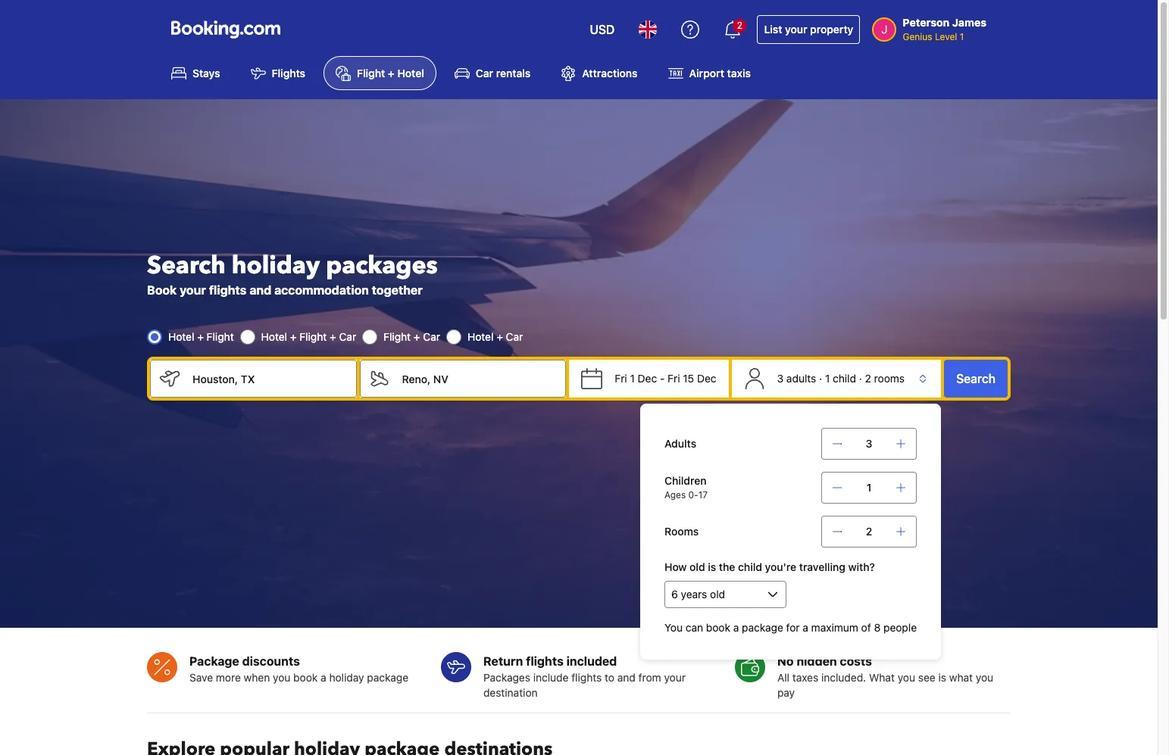 Task type: describe. For each thing, give the bounding box(es) containing it.
flight + hotel
[[357, 67, 424, 80]]

flights for holiday
[[209, 284, 247, 297]]

airport taxis link
[[656, 56, 763, 90]]

destination
[[484, 687, 538, 700]]

rentals
[[496, 67, 531, 80]]

fri 1 dec - fri 15 dec
[[615, 372, 717, 385]]

2 fri from the left
[[668, 372, 680, 385]]

peterson james genius level 1
[[903, 16, 987, 42]]

when
[[244, 672, 270, 685]]

include
[[533, 672, 569, 685]]

adults
[[787, 372, 817, 385]]

hidden
[[797, 655, 837, 669]]

old
[[690, 561, 705, 574]]

discounts
[[242, 655, 300, 669]]

airport taxis
[[689, 67, 751, 80]]

what
[[869, 672, 895, 685]]

peterson
[[903, 16, 950, 29]]

ages
[[665, 490, 686, 501]]

taxis
[[727, 67, 751, 80]]

children ages 0-17
[[665, 475, 708, 501]]

genius
[[903, 31, 933, 42]]

level
[[935, 31, 958, 42]]

booking.com online hotel reservations image
[[171, 20, 280, 39]]

search for search
[[957, 372, 996, 386]]

0 vertical spatial package
[[742, 622, 784, 634]]

included
[[567, 655, 617, 669]]

flight + car
[[384, 331, 440, 344]]

0 horizontal spatial is
[[708, 561, 717, 574]]

you can book a package for a maximum of 8 people
[[665, 622, 917, 634]]

return
[[484, 655, 523, 669]]

see
[[919, 672, 936, 685]]

for
[[787, 622, 800, 634]]

2 horizontal spatial a
[[803, 622, 809, 634]]

hotel for hotel + flight
[[168, 331, 194, 344]]

you
[[665, 622, 683, 634]]

no
[[778, 655, 794, 669]]

+ for hotel + flight
[[197, 331, 204, 344]]

rooms
[[665, 525, 699, 538]]

child for the
[[738, 561, 763, 574]]

attractions link
[[549, 56, 650, 90]]

Where to? field
[[390, 360, 566, 398]]

flights link
[[238, 56, 318, 90]]

adults
[[665, 437, 697, 450]]

1 dec from the left
[[638, 372, 657, 385]]

1 fri from the left
[[615, 372, 627, 385]]

2 you from the left
[[898, 672, 916, 685]]

the
[[719, 561, 736, 574]]

child for 1
[[833, 372, 857, 385]]

to
[[605, 672, 615, 685]]

package discounts save more when you book a holiday package
[[189, 655, 409, 685]]

return flights included packages include flights to and from your destination
[[484, 655, 686, 700]]

search button
[[945, 360, 1008, 398]]

and inside 'search holiday packages book your flights and accommodation together'
[[250, 284, 272, 297]]

+ for hotel + flight + car
[[290, 331, 297, 344]]

packages
[[484, 672, 531, 685]]

rooms
[[874, 372, 905, 385]]

2 vertical spatial 2
[[866, 525, 873, 538]]

book inside package discounts save more when you book a holiday package
[[293, 672, 318, 685]]

of
[[862, 622, 871, 634]]

1 · from the left
[[819, 372, 823, 385]]

a inside package discounts save more when you book a holiday package
[[321, 672, 326, 685]]

Where from? field
[[180, 360, 357, 398]]

hotel + flight
[[168, 331, 234, 344]]

hotel for hotel + flight + car
[[261, 331, 287, 344]]

you're
[[765, 561, 797, 574]]

your inside 'search holiday packages book your flights and accommodation together'
[[180, 284, 206, 297]]

package inside package discounts save more when you book a holiday package
[[367, 672, 409, 685]]

how
[[665, 561, 687, 574]]

2 inside button
[[737, 20, 743, 31]]

1 horizontal spatial flights
[[526, 655, 564, 669]]

holiday inside package discounts save more when you book a holiday package
[[329, 672, 364, 685]]

3 for 3 adults · 1 child · 2 rooms
[[777, 372, 784, 385]]

people
[[884, 622, 917, 634]]

included.
[[822, 672, 867, 685]]



Task type: vqa. For each thing, say whether or not it's contained in the screenshot.
able
no



Task type: locate. For each thing, give the bounding box(es) containing it.
and left accommodation
[[250, 284, 272, 297]]

airport
[[689, 67, 725, 80]]

a right for
[[803, 622, 809, 634]]

2 horizontal spatial flights
[[572, 672, 602, 685]]

list your property
[[764, 23, 854, 36]]

· right "adults" at the right of page
[[819, 372, 823, 385]]

1 horizontal spatial is
[[939, 672, 947, 685]]

flight + hotel link
[[324, 56, 437, 90]]

0 vertical spatial search
[[147, 250, 226, 283]]

1 horizontal spatial holiday
[[329, 672, 364, 685]]

2 horizontal spatial your
[[785, 23, 808, 36]]

1 vertical spatial 2
[[865, 372, 872, 385]]

3 you from the left
[[976, 672, 994, 685]]

2 dec from the left
[[697, 372, 717, 385]]

1 vertical spatial package
[[367, 672, 409, 685]]

-
[[660, 372, 665, 385]]

you inside package discounts save more when you book a holiday package
[[273, 672, 291, 685]]

0 horizontal spatial child
[[738, 561, 763, 574]]

search inside 'search holiday packages book your flights and accommodation together'
[[147, 250, 226, 283]]

car rentals link
[[443, 56, 543, 90]]

1 you from the left
[[273, 672, 291, 685]]

you right what
[[976, 672, 994, 685]]

more
[[216, 672, 241, 685]]

1 horizontal spatial dec
[[697, 372, 717, 385]]

15
[[683, 372, 694, 385]]

usd
[[590, 23, 615, 36]]

your right book
[[180, 284, 206, 297]]

1 vertical spatial search
[[957, 372, 996, 386]]

all
[[778, 672, 790, 685]]

1 horizontal spatial fri
[[668, 372, 680, 385]]

james
[[953, 16, 987, 29]]

fri left -
[[615, 372, 627, 385]]

child right "adults" at the right of page
[[833, 372, 857, 385]]

and
[[250, 284, 272, 297], [618, 672, 636, 685]]

car
[[476, 67, 494, 80], [339, 331, 356, 344], [423, 331, 440, 344], [506, 331, 523, 344]]

your right from at right bottom
[[664, 672, 686, 685]]

dec
[[638, 372, 657, 385], [697, 372, 717, 385]]

2 vertical spatial flights
[[572, 672, 602, 685]]

0 horizontal spatial book
[[293, 672, 318, 685]]

pay
[[778, 687, 795, 700]]

0 horizontal spatial dec
[[638, 372, 657, 385]]

you down discounts
[[273, 672, 291, 685]]

your inside return flights included packages include flights to and from your destination
[[664, 672, 686, 685]]

your inside "list your property" link
[[785, 23, 808, 36]]

with?
[[849, 561, 875, 574]]

3 down 3 adults · 1 child · 2 rooms
[[866, 437, 873, 450]]

0 horizontal spatial ·
[[819, 372, 823, 385]]

1 vertical spatial 3
[[866, 437, 873, 450]]

1 horizontal spatial you
[[898, 672, 916, 685]]

your
[[785, 23, 808, 36], [180, 284, 206, 297], [664, 672, 686, 685]]

fri
[[615, 372, 627, 385], [668, 372, 680, 385]]

1 horizontal spatial search
[[957, 372, 996, 386]]

accommodation
[[274, 284, 369, 297]]

1 vertical spatial and
[[618, 672, 636, 685]]

3 left "adults" at the right of page
[[777, 372, 784, 385]]

0 vertical spatial 3
[[777, 372, 784, 385]]

usd button
[[581, 11, 624, 48]]

1 horizontal spatial 3
[[866, 437, 873, 450]]

0 vertical spatial 2
[[737, 20, 743, 31]]

0 horizontal spatial a
[[321, 672, 326, 685]]

your right list
[[785, 23, 808, 36]]

0 vertical spatial holiday
[[232, 250, 320, 283]]

1 vertical spatial is
[[939, 672, 947, 685]]

children
[[665, 475, 707, 487]]

1 horizontal spatial ·
[[859, 372, 862, 385]]

2 left rooms
[[865, 372, 872, 385]]

+ for hotel + car
[[497, 331, 503, 344]]

list your property link
[[758, 15, 861, 44]]

packages
[[326, 250, 438, 283]]

stays link
[[159, 56, 232, 90]]

no hidden costs all taxes included. what you see is what you pay
[[778, 655, 994, 700]]

attractions
[[582, 67, 638, 80]]

dec left -
[[638, 372, 657, 385]]

fri right -
[[668, 372, 680, 385]]

0-
[[689, 490, 699, 501]]

1 inside the peterson james genius level 1
[[960, 31, 964, 42]]

book
[[147, 284, 177, 297]]

search inside button
[[957, 372, 996, 386]]

1 vertical spatial child
[[738, 561, 763, 574]]

1 horizontal spatial and
[[618, 672, 636, 685]]

holiday
[[232, 250, 320, 283], [329, 672, 364, 685]]

how old is the child you're travelling with?
[[665, 561, 875, 574]]

0 horizontal spatial flights
[[209, 284, 247, 297]]

0 vertical spatial your
[[785, 23, 808, 36]]

flights inside 'search holiday packages book your flights and accommodation together'
[[209, 284, 247, 297]]

is inside no hidden costs all taxes included. what you see is what you pay
[[939, 672, 947, 685]]

search for search holiday packages book your flights and accommodation together
[[147, 250, 226, 283]]

0 vertical spatial flights
[[209, 284, 247, 297]]

a right can
[[734, 622, 739, 634]]

+
[[388, 67, 395, 80], [197, 331, 204, 344], [290, 331, 297, 344], [330, 331, 336, 344], [414, 331, 420, 344], [497, 331, 503, 344]]

is right old
[[708, 561, 717, 574]]

1 horizontal spatial your
[[664, 672, 686, 685]]

· left rooms
[[859, 372, 862, 385]]

0 vertical spatial is
[[708, 561, 717, 574]]

3
[[777, 372, 784, 385], [866, 437, 873, 450]]

2 horizontal spatial you
[[976, 672, 994, 685]]

hotel for hotel + car
[[468, 331, 494, 344]]

search
[[147, 250, 226, 283], [957, 372, 996, 386]]

a
[[734, 622, 739, 634], [803, 622, 809, 634], [321, 672, 326, 685]]

0 vertical spatial child
[[833, 372, 857, 385]]

you left see
[[898, 672, 916, 685]]

1 horizontal spatial a
[[734, 622, 739, 634]]

can
[[686, 622, 703, 634]]

1 vertical spatial flights
[[526, 655, 564, 669]]

stays
[[193, 67, 220, 80]]

0 horizontal spatial package
[[367, 672, 409, 685]]

1 vertical spatial your
[[180, 284, 206, 297]]

flights up "include"
[[526, 655, 564, 669]]

maximum
[[812, 622, 859, 634]]

2 vertical spatial your
[[664, 672, 686, 685]]

save
[[189, 672, 213, 685]]

dec right 15
[[697, 372, 717, 385]]

book down discounts
[[293, 672, 318, 685]]

is right see
[[939, 672, 947, 685]]

costs
[[840, 655, 872, 669]]

search holiday packages book your flights and accommodation together
[[147, 250, 438, 297]]

+ for flight + car
[[414, 331, 420, 344]]

property
[[810, 23, 854, 36]]

and inside return flights included packages include flights to and from your destination
[[618, 672, 636, 685]]

1 vertical spatial book
[[293, 672, 318, 685]]

flight
[[357, 67, 385, 80], [207, 331, 234, 344], [300, 331, 327, 344], [384, 331, 411, 344]]

flights
[[272, 67, 306, 80]]

2 left list
[[737, 20, 743, 31]]

list
[[764, 23, 783, 36]]

0 horizontal spatial your
[[180, 284, 206, 297]]

holiday inside 'search holiday packages book your flights and accommodation together'
[[232, 250, 320, 283]]

a right when
[[321, 672, 326, 685]]

flights
[[209, 284, 247, 297], [526, 655, 564, 669], [572, 672, 602, 685]]

0 horizontal spatial holiday
[[232, 250, 320, 283]]

0 horizontal spatial fri
[[615, 372, 627, 385]]

8
[[874, 622, 881, 634]]

flights up 'hotel + flight'
[[209, 284, 247, 297]]

1 vertical spatial holiday
[[329, 672, 364, 685]]

2 · from the left
[[859, 372, 862, 385]]

0 vertical spatial and
[[250, 284, 272, 297]]

you
[[273, 672, 291, 685], [898, 672, 916, 685], [976, 672, 994, 685]]

car rentals
[[476, 67, 531, 80]]

taxes
[[793, 672, 819, 685]]

from
[[639, 672, 662, 685]]

is
[[708, 561, 717, 574], [939, 672, 947, 685]]

0 horizontal spatial and
[[250, 284, 272, 297]]

book right can
[[706, 622, 731, 634]]

child right the the
[[738, 561, 763, 574]]

1 horizontal spatial package
[[742, 622, 784, 634]]

and right to
[[618, 672, 636, 685]]

1
[[960, 31, 964, 42], [630, 372, 635, 385], [825, 372, 830, 385], [867, 481, 872, 494]]

1 horizontal spatial book
[[706, 622, 731, 634]]

0 vertical spatial book
[[706, 622, 731, 634]]

+ for flight + hotel
[[388, 67, 395, 80]]

hotel + car
[[468, 331, 523, 344]]

what
[[950, 672, 973, 685]]

book
[[706, 622, 731, 634], [293, 672, 318, 685]]

2
[[737, 20, 743, 31], [865, 372, 872, 385], [866, 525, 873, 538]]

child
[[833, 372, 857, 385], [738, 561, 763, 574]]

0 horizontal spatial 3
[[777, 372, 784, 385]]

1 horizontal spatial child
[[833, 372, 857, 385]]

0 horizontal spatial you
[[273, 672, 291, 685]]

flights for flights
[[572, 672, 602, 685]]

flights down included
[[572, 672, 602, 685]]

17
[[699, 490, 708, 501]]

2 up the with?
[[866, 525, 873, 538]]

together
[[372, 284, 423, 297]]

hotel + flight + car
[[261, 331, 356, 344]]

3 for 3
[[866, 437, 873, 450]]

2 button
[[715, 11, 752, 48]]

·
[[819, 372, 823, 385], [859, 372, 862, 385]]

package
[[189, 655, 239, 669]]

0 horizontal spatial search
[[147, 250, 226, 283]]

travelling
[[800, 561, 846, 574]]

3 adults · 1 child · 2 rooms
[[777, 372, 905, 385]]



